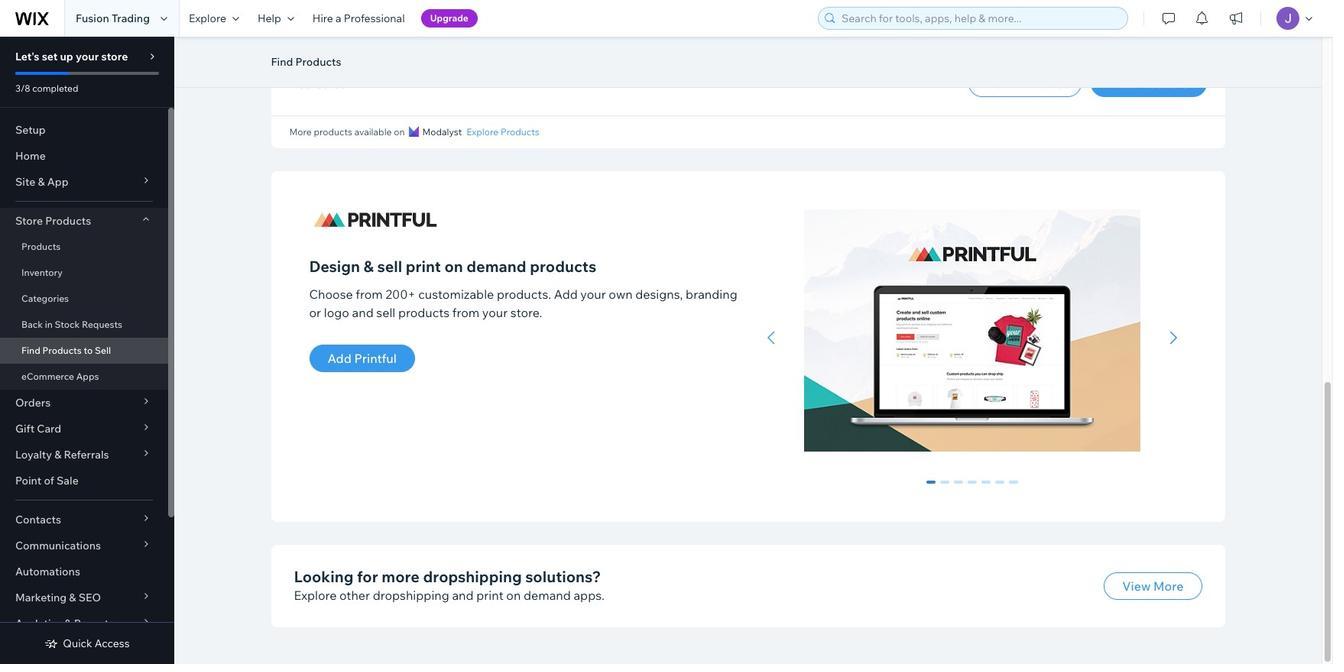 Task type: locate. For each thing, give the bounding box(es) containing it.
1 vertical spatial from
[[452, 305, 480, 320]]

1
[[941, 481, 948, 494]]

1 horizontal spatial your
[[482, 305, 508, 320]]

1 horizontal spatial explore
[[294, 588, 337, 603]]

your left store.
[[482, 305, 508, 320]]

site
[[15, 175, 35, 189]]

0 vertical spatial sell
[[377, 257, 402, 276]]

add products
[[1109, 76, 1188, 91]]

2 vertical spatial products
[[398, 305, 450, 320]]

design
[[309, 257, 360, 276]]

on
[[394, 126, 405, 138], [444, 257, 463, 276], [506, 588, 521, 603]]

sell up 200+
[[377, 257, 402, 276]]

0 horizontal spatial find
[[21, 345, 40, 356]]

products inside dropdown button
[[45, 214, 91, 228]]

dropshipping right more
[[423, 567, 522, 586]]

explore for explore products
[[467, 126, 499, 138]]

0 horizontal spatial and
[[352, 305, 374, 320]]

1 vertical spatial more
[[1154, 579, 1184, 594]]

0 vertical spatial products
[[314, 126, 352, 138]]

more products available on
[[289, 126, 405, 138]]

access
[[95, 637, 130, 651]]

sell down 200+
[[376, 305, 395, 320]]

1 vertical spatial sell
[[376, 305, 395, 320]]

0 horizontal spatial 2
[[289, 76, 296, 91]]

how it works
[[987, 76, 1063, 91]]

add left printful
[[328, 351, 352, 366]]

communications button
[[0, 533, 168, 559]]

on left apps.
[[506, 588, 521, 603]]

2 horizontal spatial add
[[1109, 76, 1133, 91]]

1 horizontal spatial find
[[271, 55, 293, 69]]

apps
[[76, 371, 99, 382]]

0 horizontal spatial more
[[289, 126, 312, 138]]

0 vertical spatial from
[[356, 287, 383, 302]]

pf logo color black 2 svg image
[[309, 209, 441, 230]]

setup
[[15, 123, 46, 137]]

0 horizontal spatial your
[[76, 50, 99, 63]]

hire a professional link
[[303, 0, 414, 37]]

view
[[1122, 579, 1151, 594]]

explore inside looking for more dropshipping solutions? explore other dropshipping and print on demand apps.
[[294, 588, 337, 603]]

store.
[[511, 305, 542, 320]]

loyalty & referrals button
[[0, 442, 168, 468]]

1 horizontal spatial print
[[476, 588, 504, 603]]

inventory link
[[0, 260, 168, 286]]

0 vertical spatial 2
[[289, 76, 296, 91]]

or
[[309, 305, 321, 320]]

find for find products to sell
[[21, 345, 40, 356]]

0 vertical spatial find
[[271, 55, 293, 69]]

products left available
[[314, 126, 352, 138]]

0 vertical spatial print
[[406, 257, 441, 276]]

marketing & seo button
[[0, 585, 168, 611]]

site & app
[[15, 175, 68, 189]]

1 horizontal spatial add
[[554, 287, 578, 302]]

& right loyalty
[[54, 448, 61, 462]]

4
[[983, 481, 989, 494]]

find products
[[271, 55, 341, 69]]

0 horizontal spatial print
[[406, 257, 441, 276]]

add
[[1109, 76, 1133, 91], [554, 287, 578, 302], [328, 351, 352, 366]]

0 horizontal spatial add
[[328, 351, 352, 366]]

&
[[38, 175, 45, 189], [364, 257, 374, 276], [54, 448, 61, 462], [69, 591, 76, 605], [64, 617, 72, 631]]

1 vertical spatial demand
[[524, 588, 571, 603]]

explore down "looking" on the bottom
[[294, 588, 337, 603]]

fusion
[[76, 11, 109, 25]]

1 horizontal spatial more
[[1154, 579, 1184, 594]]

ecommerce
[[21, 371, 74, 382]]

& left the seo
[[69, 591, 76, 605]]

your right up
[[76, 50, 99, 63]]

& for analytics
[[64, 617, 72, 631]]

2 vertical spatial add
[[328, 351, 352, 366]]

let's set up your store
[[15, 50, 128, 63]]

modalyst
[[422, 126, 462, 138]]

0 horizontal spatial explore
[[189, 11, 226, 25]]

find inside "button"
[[271, 55, 293, 69]]

products down 200+
[[398, 305, 450, 320]]

categories link
[[0, 286, 168, 312]]

products for store products
[[45, 214, 91, 228]]

on up customizable
[[444, 257, 463, 276]]

in
[[45, 319, 53, 330]]

6
[[1010, 481, 1016, 494]]

find up the 2 selected
[[271, 55, 293, 69]]

1 vertical spatial print
[[476, 588, 504, 603]]

fusion trading
[[76, 11, 150, 25]]

hire a professional
[[313, 11, 405, 25]]

2 down find products
[[289, 76, 296, 91]]

explore products
[[467, 126, 539, 138]]

0 vertical spatial explore
[[189, 11, 226, 25]]

products up products. at the top left of the page
[[530, 257, 596, 276]]

to
[[84, 345, 93, 356]]

1 vertical spatial add
[[554, 287, 578, 302]]

explore for explore
[[189, 11, 226, 25]]

1 vertical spatial and
[[452, 588, 474, 603]]

products for add products
[[1136, 76, 1188, 91]]

view more
[[1122, 579, 1184, 594]]

& for loyalty
[[54, 448, 61, 462]]

1 vertical spatial find
[[21, 345, 40, 356]]

find products button
[[263, 50, 349, 73]]

view more button
[[1104, 572, 1202, 600]]

find down back
[[21, 345, 40, 356]]

& up quick
[[64, 617, 72, 631]]

on right available
[[394, 126, 405, 138]]

analytics
[[15, 617, 62, 631]]

trading
[[112, 11, 150, 25]]

from down customizable
[[452, 305, 480, 320]]

explore
[[189, 11, 226, 25], [467, 126, 499, 138], [294, 588, 337, 603]]

0 vertical spatial your
[[76, 50, 99, 63]]

1 vertical spatial 2
[[955, 481, 961, 494]]

dropshipping down more
[[373, 588, 449, 603]]

add right works
[[1109, 76, 1133, 91]]

other
[[339, 588, 370, 603]]

own
[[609, 287, 633, 302]]

2 vertical spatial on
[[506, 588, 521, 603]]

gift card
[[15, 422, 61, 436]]

explore left help
[[189, 11, 226, 25]]

2 left 3
[[955, 481, 961, 494]]

1 horizontal spatial products
[[398, 305, 450, 320]]

& right design
[[364, 257, 374, 276]]

2 horizontal spatial your
[[580, 287, 606, 302]]

find inside 'sidebar' "element"
[[21, 345, 40, 356]]

explore right modalyst
[[467, 126, 499, 138]]

1 horizontal spatial and
[[452, 588, 474, 603]]

print
[[406, 257, 441, 276], [476, 588, 504, 603]]

products for find products to sell
[[42, 345, 82, 356]]

demand down solutions?
[[524, 588, 571, 603]]

store
[[101, 50, 128, 63]]

analytics & reports
[[15, 617, 114, 631]]

0 vertical spatial on
[[394, 126, 405, 138]]

0 vertical spatial dropshipping
[[423, 567, 522, 586]]

0 vertical spatial add
[[1109, 76, 1133, 91]]

store products button
[[0, 208, 168, 234]]

quick
[[63, 637, 92, 651]]

2 vertical spatial explore
[[294, 588, 337, 603]]

1 horizontal spatial 2
[[955, 481, 961, 494]]

1 vertical spatial products
[[530, 257, 596, 276]]

1 horizontal spatial on
[[444, 257, 463, 276]]

design & sell print on demand products
[[309, 257, 596, 276]]

& right site
[[38, 175, 45, 189]]

products inside button
[[1136, 76, 1188, 91]]

stock
[[55, 319, 80, 330]]

products
[[314, 126, 352, 138], [530, 257, 596, 276], [398, 305, 450, 320]]

designs,
[[635, 287, 683, 302]]

requests
[[82, 319, 122, 330]]

0 vertical spatial demand
[[467, 257, 526, 276]]

solutions?
[[525, 567, 601, 586]]

2 selected
[[289, 76, 348, 91]]

demand up products. at the top left of the page
[[467, 257, 526, 276]]

1 vertical spatial on
[[444, 257, 463, 276]]

store products
[[15, 214, 91, 228]]

2 horizontal spatial on
[[506, 588, 521, 603]]

sale
[[57, 474, 79, 488]]

your left own
[[580, 287, 606, 302]]

& for site
[[38, 175, 45, 189]]

3
[[969, 481, 975, 494]]

from left 200+
[[356, 287, 383, 302]]

point of sale link
[[0, 468, 168, 494]]

1 vertical spatial explore
[[467, 126, 499, 138]]

2 horizontal spatial explore
[[467, 126, 499, 138]]

sell
[[377, 257, 402, 276], [376, 305, 395, 320]]

marketing & seo
[[15, 591, 101, 605]]

print inside looking for more dropshipping solutions? explore other dropshipping and print on demand apps.
[[476, 588, 504, 603]]

add for add products
[[1109, 76, 1133, 91]]

0 horizontal spatial products
[[314, 126, 352, 138]]

more
[[289, 126, 312, 138], [1154, 579, 1184, 594]]

more down the 2 selected
[[289, 126, 312, 138]]

logo
[[324, 305, 349, 320]]

more right view on the bottom of page
[[1154, 579, 1184, 594]]

0 vertical spatial and
[[352, 305, 374, 320]]

add right products. at the top left of the page
[[554, 287, 578, 302]]

5
[[997, 481, 1003, 494]]

products inside "button"
[[295, 55, 341, 69]]

3/8 completed
[[15, 83, 78, 94]]



Task type: describe. For each thing, give the bounding box(es) containing it.
& for design
[[364, 257, 374, 276]]

0
[[928, 481, 934, 494]]

your inside 'sidebar' "element"
[[76, 50, 99, 63]]

how
[[987, 76, 1013, 91]]

orders
[[15, 396, 51, 410]]

automations
[[15, 565, 80, 579]]

back
[[21, 319, 43, 330]]

contacts
[[15, 513, 61, 527]]

sell inside choose from 200+ customizable products. add your own designs, branding or logo and sell products from your store.
[[376, 305, 395, 320]]

works
[[1027, 76, 1063, 91]]

products for explore products
[[501, 126, 539, 138]]

it
[[1016, 76, 1024, 91]]

1 vertical spatial your
[[580, 287, 606, 302]]

back in stock requests
[[21, 319, 122, 330]]

modalyst link
[[409, 125, 462, 139]]

card
[[37, 422, 61, 436]]

home link
[[0, 143, 168, 169]]

explore products link
[[467, 125, 539, 139]]

gift
[[15, 422, 35, 436]]

selected
[[299, 76, 348, 91]]

products for find products
[[295, 55, 341, 69]]

printful
[[354, 351, 397, 366]]

looking for more dropshipping solutions? explore other dropshipping and print on demand apps.
[[294, 567, 605, 603]]

seo
[[79, 591, 101, 605]]

add inside choose from 200+ customizable products. add your own designs, branding or logo and sell products from your store.
[[554, 287, 578, 302]]

find products to sell link
[[0, 338, 168, 364]]

automations link
[[0, 559, 168, 585]]

loyalty
[[15, 448, 52, 462]]

help button
[[248, 0, 303, 37]]

gift card button
[[0, 416, 168, 442]]

loyalty & referrals
[[15, 448, 109, 462]]

ecommerce apps link
[[0, 364, 168, 390]]

set
[[42, 50, 58, 63]]

3/8
[[15, 83, 30, 94]]

categories
[[21, 293, 69, 304]]

products inside choose from 200+ customizable products. add your own designs, branding or logo and sell products from your store.
[[398, 305, 450, 320]]

branding
[[686, 287, 738, 302]]

add printful
[[328, 351, 397, 366]]

add products button
[[1091, 70, 1207, 97]]

find for find products
[[271, 55, 293, 69]]

& for marketing
[[69, 591, 76, 605]]

products link
[[0, 234, 168, 260]]

apps.
[[574, 588, 605, 603]]

professional
[[344, 11, 405, 25]]

demand inside looking for more dropshipping solutions? explore other dropshipping and print on demand apps.
[[524, 588, 571, 603]]

ecommerce apps
[[21, 371, 99, 382]]

let's
[[15, 50, 39, 63]]

contacts button
[[0, 507, 168, 533]]

more
[[382, 567, 420, 586]]

quick access button
[[45, 637, 130, 651]]

0 horizontal spatial on
[[394, 126, 405, 138]]

hire
[[313, 11, 333, 25]]

app
[[47, 175, 68, 189]]

referrals
[[64, 448, 109, 462]]

and inside looking for more dropshipping solutions? explore other dropshipping and print on demand apps.
[[452, 588, 474, 603]]

home
[[15, 149, 46, 163]]

2 horizontal spatial products
[[530, 257, 596, 276]]

analytics & reports button
[[0, 611, 168, 637]]

more inside view more button
[[1154, 579, 1184, 594]]

site & app button
[[0, 169, 168, 195]]

on inside looking for more dropshipping solutions? explore other dropshipping and print on demand apps.
[[506, 588, 521, 603]]

reports
[[74, 617, 114, 631]]

choose from 200+ customizable products. add your own designs, branding or logo and sell products from your store.
[[309, 287, 738, 320]]

add printful button
[[309, 345, 415, 372]]

products.
[[497, 287, 551, 302]]

communications
[[15, 539, 101, 553]]

0 1 2 3 4 5 6
[[928, 481, 1016, 494]]

completed
[[32, 83, 78, 94]]

0 vertical spatial more
[[289, 126, 312, 138]]

200+
[[386, 287, 416, 302]]

1 vertical spatial dropshipping
[[373, 588, 449, 603]]

orders button
[[0, 390, 168, 416]]

point
[[15, 474, 42, 488]]

0 horizontal spatial from
[[356, 287, 383, 302]]

2 vertical spatial your
[[482, 305, 508, 320]]

for
[[357, 567, 378, 586]]

back in stock requests link
[[0, 312, 168, 338]]

and inside choose from 200+ customizable products. add your own designs, branding or logo and sell products from your store.
[[352, 305, 374, 320]]

looking
[[294, 567, 354, 586]]

1 horizontal spatial from
[[452, 305, 480, 320]]

sell
[[95, 345, 111, 356]]

a
[[336, 11, 341, 25]]

inventory
[[21, 267, 63, 278]]

of
[[44, 474, 54, 488]]

Search for tools, apps, help & more... field
[[837, 8, 1123, 29]]

upgrade button
[[421, 9, 478, 28]]

add for add printful
[[328, 351, 352, 366]]

marketing
[[15, 591, 67, 605]]

point of sale
[[15, 474, 79, 488]]

sidebar element
[[0, 37, 174, 664]]

store
[[15, 214, 43, 228]]

choose
[[309, 287, 353, 302]]



Task type: vqa. For each thing, say whether or not it's contained in the screenshot.
the bottommost on
yes



